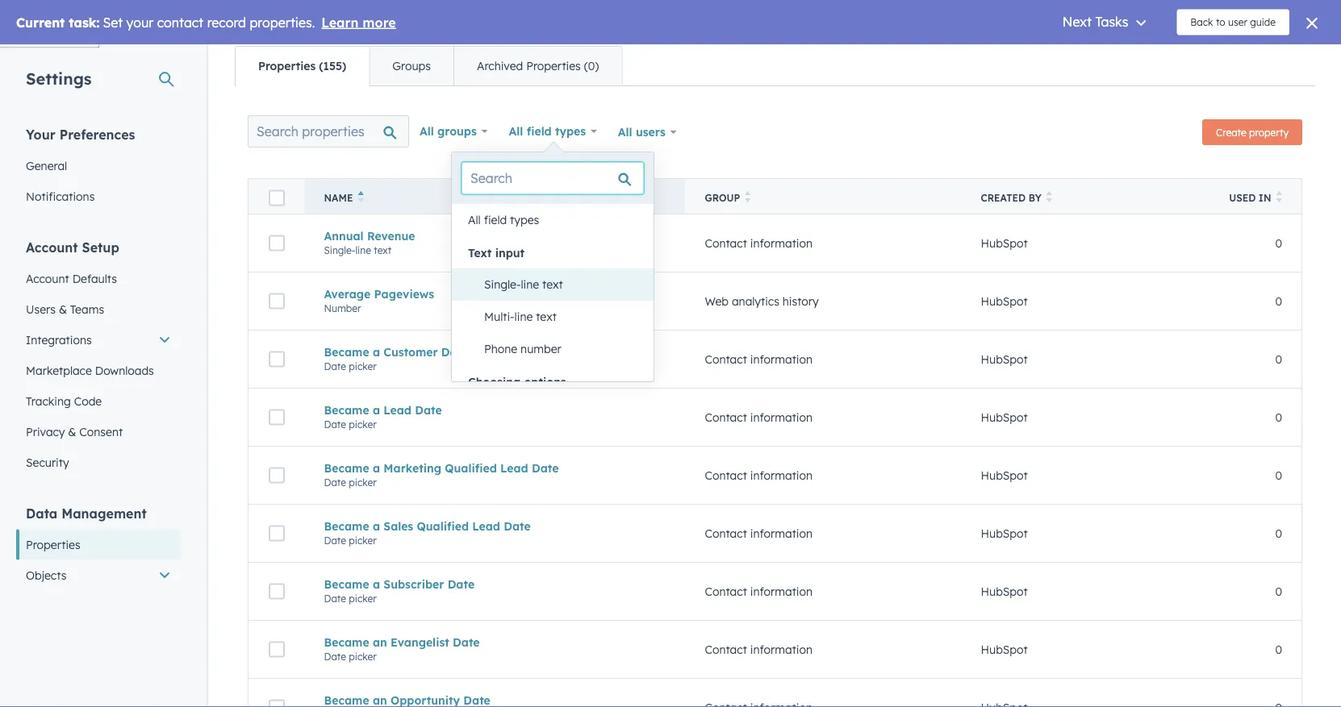 Task type: locate. For each thing, give the bounding box(es) containing it.
a left the customer
[[373, 345, 380, 359]]

ascending sort. press to sort descending. element
[[358, 191, 364, 205]]

a left marketing
[[373, 461, 380, 476]]

1 press to sort. image from the left
[[745, 191, 751, 203]]

information for became a subscriber date
[[750, 585, 813, 599]]

contact for became an evangelist date
[[705, 643, 747, 657]]

all for all groups popup button
[[420, 124, 434, 138]]

0 horizontal spatial single-
[[324, 244, 355, 256]]

search search field up all field types button
[[462, 162, 644, 195]]

0 horizontal spatial &
[[59, 302, 67, 316]]

3 0 from the top
[[1276, 352, 1282, 367]]

& for privacy
[[68, 425, 76, 439]]

a for sales
[[373, 520, 380, 534]]

search search field down "(155)"
[[248, 115, 409, 148]]

privacy & consent link
[[16, 417, 181, 448]]

0 vertical spatial text
[[374, 244, 392, 256]]

press to sort. element inside used in button
[[1276, 191, 1282, 205]]

groups
[[437, 124, 477, 138]]

properties for properties
[[26, 538, 80, 552]]

0 horizontal spatial search search field
[[248, 115, 409, 148]]

1 a from the top
[[373, 345, 380, 359]]

1 vertical spatial text
[[542, 278, 563, 292]]

integrations
[[26, 333, 92, 347]]

press to sort. image
[[745, 191, 751, 203], [1047, 191, 1053, 203], [1276, 191, 1282, 203]]

lead inside became a lead date date picker
[[384, 403, 412, 417]]

5 0 from the top
[[1276, 469, 1282, 483]]

used in button
[[1205, 179, 1302, 214]]

input
[[495, 246, 525, 260]]

picker for subscriber
[[349, 593, 377, 605]]

6 contact information from the top
[[705, 585, 813, 599]]

objects button
[[16, 561, 181, 591]]

0 vertical spatial types
[[555, 124, 586, 138]]

line for multi-
[[515, 310, 533, 324]]

dashboard
[[27, 24, 89, 38]]

1 horizontal spatial press to sort. element
[[1047, 191, 1053, 205]]

2 press to sort. image from the left
[[1047, 191, 1053, 203]]

list box
[[452, 204, 654, 559]]

create
[[1216, 126, 1247, 138]]

lead inside became a sales qualified lead date date picker
[[472, 520, 500, 534]]

2 hubspot from the top
[[981, 294, 1028, 309]]

1 vertical spatial lead
[[500, 461, 528, 476]]

became an evangelist date date picker
[[324, 636, 480, 663]]

management
[[61, 506, 147, 522]]

properties (155) link
[[236, 47, 369, 86]]

1 vertical spatial line
[[521, 278, 539, 292]]

lead down became a lead date "button"
[[500, 461, 528, 476]]

1 horizontal spatial &
[[68, 425, 76, 439]]

types down (0)
[[555, 124, 586, 138]]

became a marketing qualified lead date button
[[324, 461, 666, 476]]

6 hubspot from the top
[[981, 527, 1028, 541]]

1 0 from the top
[[1276, 236, 1282, 250]]

1 vertical spatial types
[[510, 213, 539, 227]]

a inside became a customer date date picker
[[373, 345, 380, 359]]

pageviews
[[374, 287, 434, 301]]

account up account defaults
[[26, 239, 78, 255]]

& right users
[[59, 302, 67, 316]]

types up annual revenue button
[[510, 213, 539, 227]]

became down number
[[324, 345, 369, 359]]

press to sort. image inside created by button
[[1047, 191, 1053, 203]]

4 hubspot from the top
[[981, 411, 1028, 425]]

3 press to sort. image from the left
[[1276, 191, 1282, 203]]

0 for became a subscriber date
[[1276, 585, 1282, 599]]

account
[[26, 239, 78, 255], [26, 272, 69, 286]]

single-line text button
[[468, 269, 654, 301]]

2 account from the top
[[26, 272, 69, 286]]

became for became a lead date
[[324, 403, 369, 417]]

became a subscriber date button
[[324, 578, 666, 592]]

line up the multi-line text
[[521, 278, 539, 292]]

2 a from the top
[[373, 403, 380, 417]]

1 horizontal spatial press to sort. image
[[1047, 191, 1053, 203]]

1 vertical spatial qualified
[[417, 520, 469, 534]]

0 vertical spatial field
[[527, 124, 552, 138]]

a left subscriber
[[373, 578, 380, 592]]

history
[[783, 294, 819, 309]]

6 became from the top
[[324, 636, 369, 650]]

1 horizontal spatial types
[[555, 124, 586, 138]]

your
[[26, 126, 56, 142]]

became down became a customer date date picker
[[324, 403, 369, 417]]

(0)
[[584, 59, 599, 73]]

account inside 'link'
[[26, 272, 69, 286]]

single- down the annual
[[324, 244, 355, 256]]

3 contact information from the top
[[705, 411, 813, 425]]

1 hubspot from the top
[[981, 236, 1028, 250]]

8 0 from the top
[[1276, 643, 1282, 657]]

press to sort. image right group
[[745, 191, 751, 203]]

all left users
[[618, 125, 632, 139]]

text inside annual revenue single-line text
[[374, 244, 392, 256]]

lead inside became a marketing qualified lead date date picker
[[500, 461, 528, 476]]

press to sort. element inside group 'button'
[[745, 191, 751, 205]]

& for users
[[59, 302, 67, 316]]

groups link
[[369, 47, 454, 86]]

press to sort. element for group
[[745, 191, 751, 205]]

picker inside became a sales qualified lead date date picker
[[349, 535, 377, 547]]

field up annual revenue button
[[484, 213, 507, 227]]

marketing
[[384, 461, 441, 476]]

qualified
[[445, 461, 497, 476], [417, 520, 469, 534]]

2 vertical spatial text
[[536, 310, 557, 324]]

qualified inside became a marketing qualified lead date date picker
[[445, 461, 497, 476]]

line down the annual
[[355, 244, 371, 256]]

3 a from the top
[[373, 461, 380, 476]]

web
[[705, 294, 729, 309]]

7 0 from the top
[[1276, 585, 1282, 599]]

picker down became a lead date date picker
[[349, 477, 377, 489]]

picker inside became an evangelist date date picker
[[349, 651, 377, 663]]

3 press to sort. element from the left
[[1276, 191, 1282, 205]]

notifications
[[26, 189, 95, 203]]

1 horizontal spatial field
[[527, 124, 552, 138]]

picker up became a lead date date picker
[[349, 361, 377, 373]]

a inside became a sales qualified lead date date picker
[[373, 520, 380, 534]]

became a customer date button
[[324, 345, 666, 359]]

2 contact from the top
[[705, 352, 747, 367]]

became left sales
[[324, 520, 369, 534]]

search search field inside "tab panel"
[[248, 115, 409, 148]]

a down became a customer date date picker
[[373, 403, 380, 417]]

users
[[636, 125, 666, 139]]

press to sort. element right in
[[1276, 191, 1282, 205]]

all field types inside button
[[468, 213, 539, 227]]

became left an
[[324, 636, 369, 650]]

2 became from the top
[[324, 403, 369, 417]]

tab list
[[235, 46, 622, 86]]

1 vertical spatial account
[[26, 272, 69, 286]]

name button
[[305, 179, 686, 214]]

0 for became a marketing qualified lead date
[[1276, 469, 1282, 483]]

qualified right sales
[[417, 520, 469, 534]]

6 picker from the top
[[349, 651, 377, 663]]

a
[[373, 345, 380, 359], [373, 403, 380, 417], [373, 461, 380, 476], [373, 520, 380, 534], [373, 578, 380, 592]]

tracking
[[26, 394, 71, 408]]

all field types inside dropdown button
[[509, 124, 586, 138]]

4 0 from the top
[[1276, 411, 1282, 425]]

information
[[750, 236, 813, 250], [750, 352, 813, 367], [750, 411, 813, 425], [750, 469, 813, 483], [750, 527, 813, 541], [750, 585, 813, 599], [750, 643, 813, 657]]

became left subscriber
[[324, 578, 369, 592]]

3 picker from the top
[[349, 477, 377, 489]]

1 contact information from the top
[[705, 236, 813, 250]]

all up annual revenue button
[[468, 213, 481, 227]]

picker for lead
[[349, 419, 377, 431]]

information for became a customer date
[[750, 352, 813, 367]]

became inside became a lead date date picker
[[324, 403, 369, 417]]

information for became a lead date
[[750, 411, 813, 425]]

field inside button
[[484, 213, 507, 227]]

picker down an
[[349, 651, 377, 663]]

press to sort. element right group
[[745, 191, 751, 205]]

0 vertical spatial qualified
[[445, 461, 497, 476]]

0 horizontal spatial types
[[510, 213, 539, 227]]

groups
[[392, 59, 431, 73]]

sales
[[384, 520, 413, 534]]

press to sort. image inside group 'button'
[[745, 191, 751, 203]]

tracking code link
[[16, 386, 181, 417]]

hubspot for became a marketing qualified lead date
[[981, 469, 1028, 483]]

text up the number
[[536, 310, 557, 324]]

1 vertical spatial single-
[[484, 278, 521, 292]]

subscriber
[[384, 578, 444, 592]]

2 vertical spatial line
[[515, 310, 533, 324]]

date
[[441, 345, 468, 359], [324, 361, 346, 373], [415, 403, 442, 417], [324, 419, 346, 431], [532, 461, 559, 476], [324, 477, 346, 489], [504, 520, 531, 534], [324, 535, 346, 547], [448, 578, 475, 592], [324, 593, 346, 605], [453, 636, 480, 650], [324, 651, 346, 663]]

users & teams link
[[16, 294, 181, 325]]

5 picker from the top
[[349, 593, 377, 605]]

phone number
[[484, 342, 562, 356]]

properties inside data management element
[[26, 538, 80, 552]]

picker inside became a marketing qualified lead date date picker
[[349, 477, 377, 489]]

line inside annual revenue single-line text
[[355, 244, 371, 256]]

0 vertical spatial account
[[26, 239, 78, 255]]

single- inside button
[[484, 278, 521, 292]]

picker down became a customer date date picker
[[349, 419, 377, 431]]

account for account setup
[[26, 239, 78, 255]]

became for became a subscriber date
[[324, 578, 369, 592]]

press to sort. image right in
[[1276, 191, 1282, 203]]

4 contact from the top
[[705, 469, 747, 483]]

became inside became an evangelist date date picker
[[324, 636, 369, 650]]

contact information for became a subscriber date
[[705, 585, 813, 599]]

3 became from the top
[[324, 461, 369, 476]]

2 horizontal spatial press to sort. image
[[1276, 191, 1282, 203]]

7 hubspot from the top
[[981, 585, 1028, 599]]

press to sort. image inside used in button
[[1276, 191, 1282, 203]]

all groups button
[[409, 115, 498, 148]]

all left groups
[[420, 124, 434, 138]]

1 horizontal spatial lead
[[472, 520, 500, 534]]

picker up became a subscriber date date picker
[[349, 535, 377, 547]]

picker up an
[[349, 593, 377, 605]]

5 a from the top
[[373, 578, 380, 592]]

1 press to sort. element from the left
[[745, 191, 751, 205]]

annual
[[324, 229, 364, 243]]

lead down became a customer date date picker
[[384, 403, 412, 417]]

0 vertical spatial single-
[[324, 244, 355, 256]]

lead up became a subscriber date button
[[472, 520, 500, 534]]

press to sort. element right by
[[1047, 191, 1053, 205]]

all field types up annual revenue button
[[468, 213, 539, 227]]

a inside became a subscriber date date picker
[[373, 578, 380, 592]]

5 became from the top
[[324, 578, 369, 592]]

a left sales
[[373, 520, 380, 534]]

hubspot for became a subscriber date
[[981, 585, 1028, 599]]

multi-
[[484, 310, 515, 324]]

average
[[324, 287, 371, 301]]

6 information from the top
[[750, 585, 813, 599]]

2 information from the top
[[750, 352, 813, 367]]

2 press to sort. element from the left
[[1047, 191, 1053, 205]]

0
[[1276, 236, 1282, 250], [1276, 294, 1282, 309], [1276, 352, 1282, 367], [1276, 411, 1282, 425], [1276, 469, 1282, 483], [1276, 527, 1282, 541], [1276, 585, 1282, 599], [1276, 643, 1282, 657]]

properties left (0)
[[526, 59, 581, 73]]

became inside became a marketing qualified lead date date picker
[[324, 461, 369, 476]]

8 hubspot from the top
[[981, 643, 1028, 657]]

a for marketing
[[373, 461, 380, 476]]

became inside became a sales qualified lead date date picker
[[324, 520, 369, 534]]

0 horizontal spatial field
[[484, 213, 507, 227]]

all right groups
[[509, 124, 523, 138]]

& right privacy
[[68, 425, 76, 439]]

1 picker from the top
[[349, 361, 377, 373]]

single- down text input
[[484, 278, 521, 292]]

setup
[[82, 239, 119, 255]]

annual revenue button
[[324, 229, 666, 243]]

line down single-line text
[[515, 310, 533, 324]]

name
[[324, 192, 353, 204]]

contact information for became a lead date
[[705, 411, 813, 425]]

multi-line text
[[484, 310, 557, 324]]

1 horizontal spatial properties
[[258, 59, 316, 73]]

field inside dropdown button
[[527, 124, 552, 138]]

marketplace
[[26, 364, 92, 378]]

all for all field types dropdown button
[[509, 124, 523, 138]]

number
[[521, 342, 562, 356]]

a inside became a lead date date picker
[[373, 403, 380, 417]]

1 vertical spatial all field types
[[468, 213, 539, 227]]

marketplace downloads link
[[16, 356, 181, 386]]

7 information from the top
[[750, 643, 813, 657]]

1 vertical spatial search search field
[[462, 162, 644, 195]]

2 0 from the top
[[1276, 294, 1282, 309]]

properties up objects
[[26, 538, 80, 552]]

0 horizontal spatial properties
[[26, 538, 80, 552]]

5 contact from the top
[[705, 527, 747, 541]]

qualified right marketing
[[445, 461, 497, 476]]

4 contact information from the top
[[705, 469, 813, 483]]

all inside button
[[468, 213, 481, 227]]

became inside became a customer date date picker
[[324, 345, 369, 359]]

5 hubspot from the top
[[981, 469, 1028, 483]]

account defaults
[[26, 272, 117, 286]]

0 vertical spatial &
[[59, 302, 67, 316]]

0 for annual revenue
[[1276, 236, 1282, 250]]

0 vertical spatial line
[[355, 244, 371, 256]]

objects
[[26, 569, 66, 583]]

2 horizontal spatial lead
[[500, 461, 528, 476]]

5 contact information from the top
[[705, 527, 813, 541]]

0 vertical spatial search search field
[[248, 115, 409, 148]]

became a customer date date picker
[[324, 345, 468, 373]]

types
[[555, 124, 586, 138], [510, 213, 539, 227]]

properties left "(155)"
[[258, 59, 316, 73]]

field down the archived properties (0) link
[[527, 124, 552, 138]]

4 picker from the top
[[349, 535, 377, 547]]

1 contact from the top
[[705, 236, 747, 250]]

0 for average pageviews
[[1276, 294, 1282, 309]]

in
[[1259, 192, 1272, 204]]

press to sort. element
[[745, 191, 751, 205], [1047, 191, 1053, 205], [1276, 191, 1282, 205]]

3 hubspot from the top
[[981, 352, 1028, 367]]

press to sort. element for used in
[[1276, 191, 1282, 205]]

0 horizontal spatial press to sort. image
[[745, 191, 751, 203]]

notifications link
[[16, 181, 181, 212]]

contact information for annual revenue
[[705, 236, 813, 250]]

1 became from the top
[[324, 345, 369, 359]]

1 account from the top
[[26, 239, 78, 255]]

7 contact information from the top
[[705, 643, 813, 657]]

0 vertical spatial lead
[[384, 403, 412, 417]]

archived properties (0) link
[[454, 47, 622, 86]]

data management
[[26, 506, 147, 522]]

1 vertical spatial field
[[484, 213, 507, 227]]

4 became from the top
[[324, 520, 369, 534]]

0 for became an evangelist date
[[1276, 643, 1282, 657]]

2 picker from the top
[[349, 419, 377, 431]]

0 for became a lead date
[[1276, 411, 1282, 425]]

tab panel
[[235, 86, 1316, 708]]

hubspot for became a customer date
[[981, 352, 1028, 367]]

became a lead date button
[[324, 403, 666, 417]]

all field types down the archived properties (0) link
[[509, 124, 586, 138]]

picker inside became a customer date date picker
[[349, 361, 377, 373]]

2 horizontal spatial press to sort. element
[[1276, 191, 1282, 205]]

qualified inside became a sales qualified lead date date picker
[[417, 520, 469, 534]]

3 contact from the top
[[705, 411, 747, 425]]

account defaults link
[[16, 264, 181, 294]]

single-line text
[[484, 278, 563, 292]]

0 horizontal spatial lead
[[384, 403, 412, 417]]

0 horizontal spatial press to sort. element
[[745, 191, 751, 205]]

picker inside became a subscriber date date picker
[[349, 593, 377, 605]]

privacy
[[26, 425, 65, 439]]

text down revenue
[[374, 244, 392, 256]]

became inside became a subscriber date date picker
[[324, 578, 369, 592]]

press to sort. image right by
[[1047, 191, 1053, 203]]

became down became a lead date date picker
[[324, 461, 369, 476]]

text down text input button
[[542, 278, 563, 292]]

became a marketing qualified lead date date picker
[[324, 461, 559, 489]]

qualified for sales
[[417, 520, 469, 534]]

account up users
[[26, 272, 69, 286]]

4 information from the top
[[750, 469, 813, 483]]

5 information from the top
[[750, 527, 813, 541]]

became for became a customer date
[[324, 345, 369, 359]]

3 information from the top
[[750, 411, 813, 425]]

properties
[[258, 59, 316, 73], [526, 59, 581, 73], [26, 538, 80, 552]]

0 vertical spatial all field types
[[509, 124, 586, 138]]

7 contact from the top
[[705, 643, 747, 657]]

property
[[1249, 126, 1289, 138]]

6 contact from the top
[[705, 585, 747, 599]]

2 vertical spatial lead
[[472, 520, 500, 534]]

a inside became a marketing qualified lead date date picker
[[373, 461, 380, 476]]

lead
[[384, 403, 412, 417], [500, 461, 528, 476], [472, 520, 500, 534]]

1 information from the top
[[750, 236, 813, 250]]

press to sort. element inside created by button
[[1047, 191, 1053, 205]]

Search search field
[[248, 115, 409, 148], [462, 162, 644, 195]]

1 vertical spatial &
[[68, 425, 76, 439]]

2 contact information from the top
[[705, 352, 813, 367]]

phone number button
[[468, 333, 654, 366]]

4 a from the top
[[373, 520, 380, 534]]

6 0 from the top
[[1276, 527, 1282, 541]]

all inside dropdown button
[[509, 124, 523, 138]]

picker inside became a lead date date picker
[[349, 419, 377, 431]]

defaults
[[72, 272, 117, 286]]

1 horizontal spatial single-
[[484, 278, 521, 292]]



Task type: describe. For each thing, give the bounding box(es) containing it.
options
[[524, 375, 566, 389]]

customer
[[384, 345, 438, 359]]

downloads
[[95, 364, 154, 378]]

0 for became a customer date
[[1276, 352, 1282, 367]]

by
[[1029, 192, 1042, 204]]

phone
[[484, 342, 518, 356]]

number
[[324, 302, 361, 315]]

choosing
[[468, 375, 521, 389]]

general link
[[16, 151, 181, 181]]

teams
[[70, 302, 104, 316]]

annual revenue single-line text
[[324, 229, 415, 256]]

your preferences element
[[16, 126, 181, 212]]

general
[[26, 159, 67, 173]]

became a sales qualified lead date date picker
[[324, 520, 531, 547]]

information for became an evangelist date
[[750, 643, 813, 657]]

a for lead
[[373, 403, 380, 417]]

contact for became a customer date
[[705, 352, 747, 367]]

line for single-
[[521, 278, 539, 292]]

single- inside annual revenue single-line text
[[324, 244, 355, 256]]

became a sales qualified lead date button
[[324, 520, 666, 534]]

tab panel containing all groups
[[235, 86, 1316, 708]]

hubspot for became an evangelist date
[[981, 643, 1028, 657]]

press to sort. image for group
[[745, 191, 751, 203]]

types inside dropdown button
[[555, 124, 586, 138]]

text for multi-line text
[[536, 310, 557, 324]]

your preferences
[[26, 126, 135, 142]]

account for account defaults
[[26, 272, 69, 286]]

consent
[[79, 425, 123, 439]]

revenue
[[367, 229, 415, 243]]

archived
[[477, 59, 523, 73]]

lead for became a sales qualified lead date
[[472, 520, 500, 534]]

contact for became a sales qualified lead date
[[705, 527, 747, 541]]

all field types button
[[452, 204, 654, 236]]

all field types button
[[498, 115, 608, 148]]

preferences
[[59, 126, 135, 142]]

tracking code
[[26, 394, 102, 408]]

list box containing all field types
[[452, 204, 654, 559]]

evangelist
[[391, 636, 449, 650]]

text input button
[[452, 240, 654, 267]]

became a subscriber date date picker
[[324, 578, 475, 605]]

all groups
[[420, 124, 477, 138]]

group
[[705, 192, 740, 204]]

privacy & consent
[[26, 425, 123, 439]]

qualified for marketing
[[445, 461, 497, 476]]

settings
[[26, 68, 92, 88]]

became for became an evangelist date
[[324, 636, 369, 650]]

security
[[26, 456, 69, 470]]

lead for became a marketing qualified lead date
[[500, 461, 528, 476]]

security link
[[16, 448, 181, 478]]

hubspot for annual revenue
[[981, 236, 1028, 250]]

average pageviews button
[[324, 287, 666, 301]]

data management element
[[16, 505, 181, 653]]

contact information for became an evangelist date
[[705, 643, 813, 657]]

information for became a marketing qualified lead date
[[750, 469, 813, 483]]

created by
[[981, 192, 1042, 204]]

picker for evangelist
[[349, 651, 377, 663]]

account setup
[[26, 239, 119, 255]]

account setup element
[[16, 238, 181, 478]]

integrations button
[[16, 325, 181, 356]]

1 horizontal spatial search search field
[[462, 162, 644, 195]]

became for became a sales qualified lead date
[[324, 520, 369, 534]]

used in
[[1229, 192, 1272, 204]]

marketplace downloads
[[26, 364, 154, 378]]

group button
[[686, 179, 962, 214]]

users
[[26, 302, 56, 316]]

average pageviews number
[[324, 287, 434, 315]]

properties for properties (155)
[[258, 59, 316, 73]]

properties (155)
[[258, 59, 346, 73]]

text
[[468, 246, 492, 260]]

a for subscriber
[[373, 578, 380, 592]]

hubspot for average pageviews
[[981, 294, 1028, 309]]

contact for became a marketing qualified lead date
[[705, 469, 747, 483]]

0 for became a sales qualified lead date
[[1276, 527, 1282, 541]]

create property
[[1216, 126, 1289, 138]]

tab list containing properties (155)
[[235, 46, 622, 86]]

code
[[74, 394, 102, 408]]

press to sort. image for used in
[[1276, 191, 1282, 203]]

picker for customer
[[349, 361, 377, 373]]

became a lead date date picker
[[324, 403, 442, 431]]

properties link
[[16, 530, 181, 561]]

information for became a sales qualified lead date
[[750, 527, 813, 541]]

press to sort. image for created by
[[1047, 191, 1053, 203]]

create property button
[[1203, 119, 1303, 145]]

an
[[373, 636, 387, 650]]

types inside button
[[510, 213, 539, 227]]

contact for became a subscriber date
[[705, 585, 747, 599]]

became an evangelist date button
[[324, 636, 666, 650]]

contact information for became a sales qualified lead date
[[705, 527, 813, 541]]

users & teams
[[26, 302, 104, 316]]

data
[[26, 506, 58, 522]]

created
[[981, 192, 1026, 204]]

information for annual revenue
[[750, 236, 813, 250]]

2 horizontal spatial properties
[[526, 59, 581, 73]]

press to sort. element for created by
[[1047, 191, 1053, 205]]

contact for annual revenue
[[705, 236, 747, 250]]

all for all users popup button
[[618, 125, 632, 139]]

hubspot for became a sales qualified lead date
[[981, 527, 1028, 541]]

choosing options
[[468, 375, 566, 389]]

a for customer
[[373, 345, 380, 359]]

all users button
[[608, 115, 687, 149]]

archived properties (0)
[[477, 59, 599, 73]]

hubspot for became a lead date
[[981, 411, 1028, 425]]

contact for became a lead date
[[705, 411, 747, 425]]

text for single-line text
[[542, 278, 563, 292]]

(155)
[[319, 59, 346, 73]]

used
[[1229, 192, 1256, 204]]

contact information for became a marketing qualified lead date
[[705, 469, 813, 483]]

web analytics history
[[705, 294, 819, 309]]

ascending sort. press to sort descending. image
[[358, 191, 364, 203]]

all users
[[618, 125, 666, 139]]

contact information for became a customer date
[[705, 352, 813, 367]]

became for became a marketing qualified lead date
[[324, 461, 369, 476]]

analytics
[[732, 294, 780, 309]]



Task type: vqa. For each thing, say whether or not it's contained in the screenshot.


